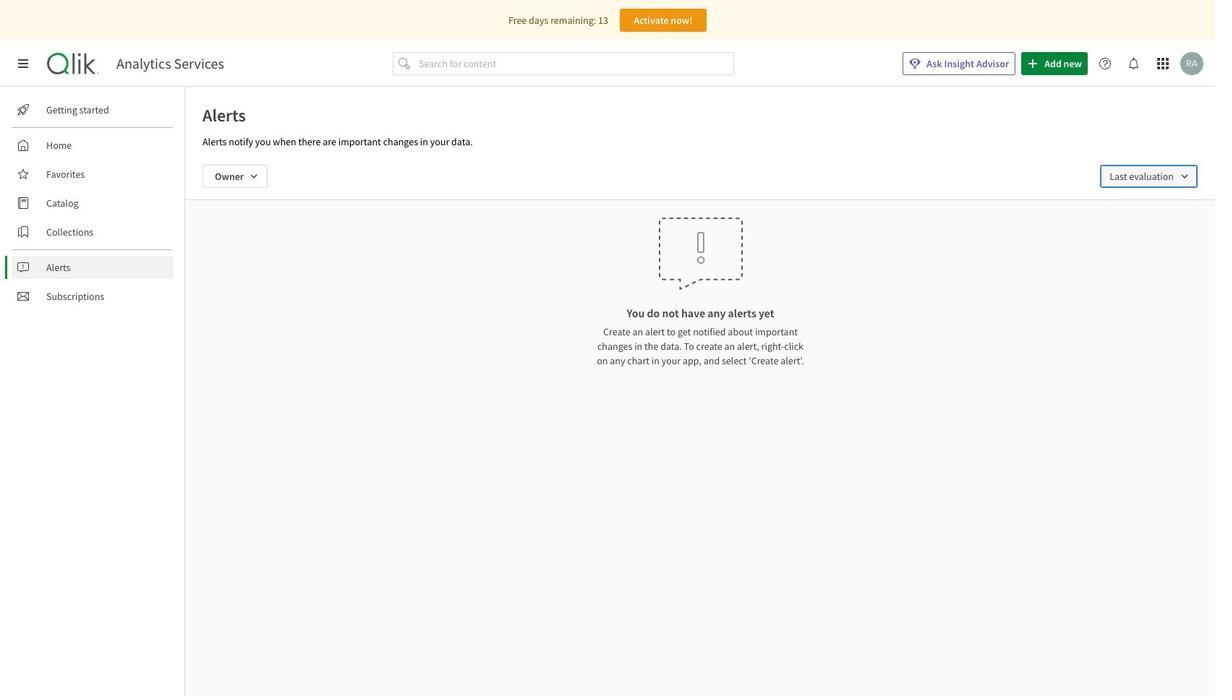 Task type: describe. For each thing, give the bounding box(es) containing it.
ruby anderson image
[[1181, 52, 1204, 75]]

analytics services element
[[117, 55, 224, 72]]



Task type: vqa. For each thing, say whether or not it's contained in the screenshot.
SampleData.qvd element
no



Task type: locate. For each thing, give the bounding box(es) containing it.
close sidebar menu image
[[17, 58, 29, 69]]

navigation pane element
[[0, 93, 185, 314]]

Search for content text field
[[416, 52, 735, 75]]

none field inside filters region
[[1101, 165, 1198, 188]]

None field
[[1101, 165, 1198, 188]]

filters region
[[185, 153, 1216, 200]]



